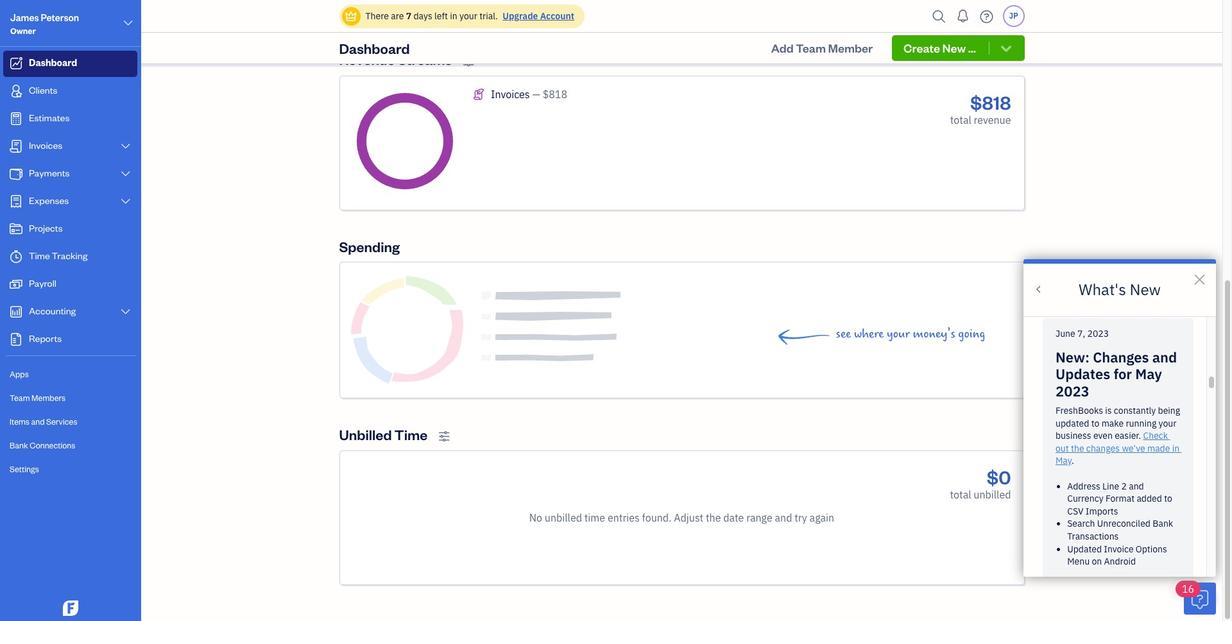 Task type: locate. For each thing, give the bounding box(es) containing it.
in right made
[[1172, 443, 1180, 454]]

invoice image
[[8, 140, 24, 153]]

the down business
[[1071, 443, 1084, 454]]

0 vertical spatial total
[[950, 113, 971, 126]]

bank
[[10, 440, 28, 450], [1153, 518, 1173, 530]]

0 horizontal spatial dashboard
[[29, 56, 77, 69]]

0 horizontal spatial the
[[706, 512, 721, 524]]

chevron large down image inside invoices link
[[120, 141, 132, 151]]

updated
[[1056, 417, 1089, 429]]

added
[[1137, 493, 1162, 504]]

revenue
[[339, 50, 395, 68]]

settings link
[[3, 458, 137, 481]]

1 vertical spatial team
[[10, 393, 30, 403]]

may down out
[[1056, 455, 1072, 467]]

may right for
[[1135, 365, 1162, 383]]

options
[[1136, 543, 1167, 555]]

0 horizontal spatial new
[[942, 40, 966, 55]]

0 horizontal spatial your
[[459, 10, 477, 22]]

your right where
[[887, 327, 910, 341]]

project image
[[8, 223, 24, 235]]

1 horizontal spatial your
[[887, 327, 910, 341]]

payments link
[[3, 161, 137, 187]]

team inside main element
[[10, 393, 30, 403]]

0 vertical spatial may
[[1135, 365, 1162, 383]]

team right the add
[[796, 40, 826, 55]]

invoices down estimates
[[29, 139, 62, 151]]

new left …
[[942, 40, 966, 55]]

2 vertical spatial your
[[1159, 417, 1177, 429]]

unbilled inside $0 total unbilled
[[974, 488, 1011, 501]]

0 vertical spatial bank
[[10, 440, 28, 450]]

1 vertical spatial in
[[1172, 443, 1180, 454]]

on
[[1092, 556, 1102, 567]]

owner
[[10, 26, 36, 36]]

2023 right 7,
[[1087, 328, 1109, 340]]

go to help image
[[976, 7, 997, 26]]

range
[[746, 512, 772, 524]]

…
[[968, 40, 976, 55]]

total left revenue
[[950, 113, 971, 126]]

1 vertical spatial invoices
[[29, 139, 62, 151]]

total inside $818 total revenue
[[950, 113, 971, 126]]

total
[[950, 113, 971, 126], [950, 488, 971, 501]]

$818 right "—"
[[543, 88, 567, 101]]

timer image
[[8, 250, 24, 263]]

2 horizontal spatial your
[[1159, 417, 1177, 429]]

team members link
[[3, 387, 137, 409]]

2 total from the top
[[950, 488, 971, 501]]

total inside $0 total unbilled
[[950, 488, 971, 501]]

0 horizontal spatial bank
[[10, 440, 28, 450]]

×
[[1193, 266, 1206, 289]]

0 vertical spatial new
[[942, 40, 966, 55]]

changes
[[1093, 348, 1149, 366]]

team up items at bottom left
[[10, 393, 30, 403]]

search image
[[929, 7, 949, 26]]

again
[[810, 512, 834, 524]]

invoices
[[491, 88, 530, 101], [29, 139, 62, 151]]

0 vertical spatial the
[[1071, 443, 1084, 454]]

0 vertical spatial 2023
[[1087, 328, 1109, 340]]

$818
[[543, 88, 567, 101], [970, 90, 1011, 114]]

0 horizontal spatial unbilled
[[545, 512, 582, 524]]

accounting
[[29, 305, 76, 317]]

items and services link
[[3, 411, 137, 433]]

2023 up freshbooks at bottom
[[1056, 382, 1089, 400]]

projects link
[[3, 216, 137, 243]]

android
[[1104, 556, 1136, 567]]

unbilled
[[974, 488, 1011, 501], [545, 512, 582, 524]]

constantly
[[1114, 405, 1156, 416]]

1 horizontal spatial invoices
[[491, 88, 530, 101]]

and
[[1152, 348, 1177, 366], [31, 416, 45, 427], [1129, 480, 1144, 492], [775, 512, 792, 524]]

new right what's
[[1130, 279, 1161, 300]]

for
[[1114, 365, 1132, 383]]

team inside button
[[796, 40, 826, 55]]

apps
[[10, 369, 29, 379]]

0 horizontal spatial team
[[10, 393, 30, 403]]

to
[[1091, 417, 1099, 429], [1164, 493, 1172, 504]]

0 horizontal spatial in
[[450, 10, 457, 22]]

adjust
[[674, 512, 703, 524]]

to up even
[[1091, 417, 1099, 429]]

your down being
[[1159, 417, 1177, 429]]

0 vertical spatial time
[[29, 250, 50, 262]]

connections
[[30, 440, 75, 450]]

0 horizontal spatial invoices
[[29, 139, 62, 151]]

streams
[[398, 50, 452, 68]]

0 vertical spatial to
[[1091, 417, 1099, 429]]

to right added
[[1164, 493, 1172, 504]]

1 horizontal spatial team
[[796, 40, 826, 55]]

1 horizontal spatial the
[[1071, 443, 1084, 454]]

may
[[1135, 365, 1162, 383], [1056, 455, 1072, 467]]

payment image
[[8, 167, 24, 180]]

chevron large down image inside expenses link
[[120, 196, 132, 207]]

1 horizontal spatial bank
[[1153, 518, 1173, 530]]

1 horizontal spatial in
[[1172, 443, 1180, 454]]

see where your money's going
[[836, 327, 985, 341]]

0 horizontal spatial time
[[29, 250, 50, 262]]

and right changes on the bottom of page
[[1152, 348, 1177, 366]]

16
[[1182, 583, 1194, 595]]

1 horizontal spatial dashboard
[[339, 39, 410, 57]]

time right timer image
[[29, 250, 50, 262]]

1 vertical spatial total
[[950, 488, 971, 501]]

1 horizontal spatial to
[[1164, 493, 1172, 504]]

1 vertical spatial new
[[1130, 279, 1161, 300]]

tracking
[[52, 250, 88, 262]]

chevron large down image
[[122, 15, 134, 31], [120, 141, 132, 151], [120, 169, 132, 179], [120, 196, 132, 207], [120, 307, 132, 317]]

date
[[723, 512, 744, 524]]

1 vertical spatial to
[[1164, 493, 1172, 504]]

is
[[1105, 405, 1112, 416]]

easier.
[[1115, 430, 1141, 442]]

trial.
[[479, 10, 498, 22]]

in right left
[[450, 10, 457, 22]]

1 vertical spatial bank
[[1153, 518, 1173, 530]]

time inside main element
[[29, 250, 50, 262]]

1 horizontal spatial unbilled
[[974, 488, 1011, 501]]

1 vertical spatial 2023
[[1056, 382, 1089, 400]]

unbilled time
[[339, 425, 428, 443]]

0 vertical spatial team
[[796, 40, 826, 55]]

invoices inside main element
[[29, 139, 62, 151]]

invoices left "—"
[[491, 88, 530, 101]]

new inside group
[[1130, 279, 1161, 300]]

payments
[[29, 167, 70, 179]]

transactions
[[1067, 531, 1119, 542]]

bank up options
[[1153, 518, 1173, 530]]

0 vertical spatial in
[[450, 10, 457, 22]]

found.
[[642, 512, 672, 524]]

business
[[1056, 430, 1091, 442]]

freshbooks image
[[60, 601, 81, 616]]

add team member
[[771, 40, 873, 55]]

address line 2 and currency format added to csv imports search unreconciled bank transactions updated invoice options menu on android
[[1067, 480, 1175, 567]]

1 horizontal spatial may
[[1135, 365, 1162, 383]]

add team member button
[[760, 35, 884, 61]]

updated
[[1067, 543, 1102, 555]]

$818 down the chevrondown icon
[[970, 90, 1011, 114]]

payroll
[[29, 277, 56, 289]]

what's new
[[1079, 279, 1161, 300]]

dashboard up 'clients'
[[29, 56, 77, 69]]

1 vertical spatial time
[[395, 425, 428, 443]]

your left trial.
[[459, 10, 477, 22]]

1 horizontal spatial $818
[[970, 90, 1011, 114]]

chevron large down image for invoices
[[120, 141, 132, 151]]

new
[[942, 40, 966, 55], [1130, 279, 1161, 300]]

new inside dropdown button
[[942, 40, 966, 55]]

and right items at bottom left
[[31, 416, 45, 427]]

imports
[[1086, 505, 1118, 517]]

bank down items at bottom left
[[10, 440, 28, 450]]

reports
[[29, 332, 62, 345]]

the
[[1071, 443, 1084, 454], [706, 512, 721, 524]]

settings
[[10, 464, 39, 474]]

add
[[771, 40, 794, 55]]

member
[[828, 40, 873, 55]]

2
[[1121, 480, 1127, 492]]

crown image
[[344, 9, 358, 23]]

bank connections link
[[3, 434, 137, 457]]

invoices for invoices — $818
[[491, 88, 530, 101]]

1 vertical spatial may
[[1056, 455, 1072, 467]]

time left unbilled time filters image
[[395, 425, 428, 443]]

total left $0
[[950, 488, 971, 501]]

see
[[836, 327, 851, 341]]

$818 total revenue
[[950, 90, 1011, 126]]

2023 inside new: changes and updates for may 2023
[[1056, 382, 1089, 400]]

dashboard down there
[[339, 39, 410, 57]]

items and services
[[10, 416, 77, 427]]

address
[[1067, 480, 1100, 492]]

chevron large down image inside "accounting" link
[[120, 307, 132, 317]]

× button
[[1193, 266, 1206, 289]]

money's
[[913, 327, 955, 341]]

clients
[[29, 84, 57, 96]]

1 total from the top
[[950, 113, 971, 126]]

dashboard image
[[8, 57, 24, 70]]

0 horizontal spatial to
[[1091, 417, 1099, 429]]

1 horizontal spatial new
[[1130, 279, 1161, 300]]

jp
[[1009, 11, 1018, 21]]

your
[[459, 10, 477, 22], [887, 327, 910, 341], [1159, 417, 1177, 429]]

the left date
[[706, 512, 721, 524]]

0 horizontal spatial may
[[1056, 455, 1072, 467]]

and right 2
[[1129, 480, 1144, 492]]

0 vertical spatial unbilled
[[974, 488, 1011, 501]]

0 vertical spatial invoices
[[491, 88, 530, 101]]



Task type: describe. For each thing, give the bounding box(es) containing it.
chevrondown image
[[999, 42, 1014, 55]]

invoices for invoices
[[29, 139, 62, 151]]

0 horizontal spatial $818
[[543, 88, 567, 101]]

freshbooks is constantly being updated to make running your business even easier.
[[1056, 405, 1182, 442]]

money image
[[8, 278, 24, 291]]

there are 7 days left in your trial. upgrade account
[[365, 10, 574, 22]]

freshbooks
[[1056, 405, 1103, 416]]

1 horizontal spatial time
[[395, 425, 428, 443]]

projects
[[29, 222, 63, 234]]

1 vertical spatial your
[[887, 327, 910, 341]]

june
[[1056, 328, 1075, 340]]

where
[[854, 327, 884, 341]]

updates
[[1056, 365, 1110, 383]]

invoice
[[1104, 543, 1134, 555]]

running
[[1126, 417, 1157, 429]]

unbilled
[[339, 425, 392, 443]]

new for create
[[942, 40, 966, 55]]

payroll link
[[3, 271, 137, 298]]

james peterson owner
[[10, 12, 79, 36]]

7
[[406, 10, 411, 22]]

check out the changes we've made in may
[[1056, 430, 1182, 467]]

16 button
[[1176, 581, 1216, 615]]

peterson
[[41, 12, 79, 24]]

1 vertical spatial the
[[706, 512, 721, 524]]

create new … button
[[892, 35, 1024, 61]]

we've
[[1122, 443, 1145, 454]]

notifications image
[[953, 3, 973, 29]]

even
[[1093, 430, 1113, 442]]

jp button
[[1003, 5, 1024, 27]]

what's
[[1079, 279, 1126, 300]]

account
[[540, 10, 574, 22]]

revenue streams filters image
[[463, 55, 474, 67]]

what's new group
[[1023, 259, 1216, 584]]

$818 inside $818 total revenue
[[970, 90, 1011, 114]]

estimate image
[[8, 112, 24, 125]]

revenue
[[974, 113, 1011, 126]]

bank inside main element
[[10, 440, 28, 450]]

upgrade
[[503, 10, 538, 22]]

accounting link
[[3, 299, 137, 325]]

clients link
[[3, 78, 137, 105]]

dashboard inside 'link'
[[29, 56, 77, 69]]

resource center badge image
[[1184, 583, 1216, 615]]

may inside check out the changes we've made in may
[[1056, 455, 1072, 467]]

time
[[584, 512, 605, 524]]

new: changes and updates for may 2023
[[1056, 348, 1180, 400]]

upgrade account link
[[500, 10, 574, 22]]

may inside new: changes and updates for may 2023
[[1135, 365, 1162, 383]]

and left try
[[775, 512, 792, 524]]

days
[[414, 10, 432, 22]]

total for $818
[[950, 113, 971, 126]]

items
[[10, 416, 29, 427]]

0 vertical spatial your
[[459, 10, 477, 22]]

services
[[46, 416, 77, 427]]

going
[[958, 327, 985, 341]]

new:
[[1056, 348, 1090, 366]]

make
[[1102, 417, 1124, 429]]

your inside freshbooks is constantly being updated to make running your business even easier.
[[1159, 417, 1177, 429]]

expenses
[[29, 194, 69, 207]]

.
[[1072, 455, 1074, 467]]

estimates
[[29, 112, 70, 124]]

chevron large down image for payments
[[120, 169, 132, 179]]

expenses link
[[3, 189, 137, 215]]

entries
[[608, 512, 640, 524]]

client image
[[8, 85, 24, 98]]

check out the changes we've made in may link
[[1056, 430, 1182, 467]]

$0
[[987, 465, 1011, 489]]

create
[[904, 40, 940, 55]]

apps link
[[3, 363, 137, 386]]

currency
[[1067, 493, 1104, 504]]

estimates link
[[3, 106, 137, 132]]

to inside address line 2 and currency format added to csv imports search unreconciled bank transactions updated invoice options menu on android
[[1164, 493, 1172, 504]]

create new …
[[904, 40, 976, 55]]

bank connections
[[10, 440, 75, 450]]

to inside freshbooks is constantly being updated to make running your business even easier.
[[1091, 417, 1099, 429]]

being
[[1158, 405, 1180, 416]]

are
[[391, 10, 404, 22]]

no
[[529, 512, 542, 524]]

1 vertical spatial unbilled
[[545, 512, 582, 524]]

and inside address line 2 and currency format added to csv imports search unreconciled bank transactions updated invoice options menu on android
[[1129, 480, 1144, 492]]

and inside new: changes and updates for may 2023
[[1152, 348, 1177, 366]]

out
[[1056, 443, 1069, 454]]

total for $0
[[950, 488, 971, 501]]

new for what's
[[1130, 279, 1161, 300]]

line
[[1102, 480, 1119, 492]]

bank inside address line 2 and currency format added to csv imports search unreconciled bank transactions updated invoice options menu on android
[[1153, 518, 1173, 530]]

report image
[[8, 333, 24, 346]]

the inside check out the changes we've made in may
[[1071, 443, 1084, 454]]

in inside check out the changes we've made in may
[[1172, 443, 1180, 454]]

and inside 'link'
[[31, 416, 45, 427]]

format
[[1106, 493, 1135, 504]]

chevron large down image for expenses
[[120, 196, 132, 207]]

time tracking
[[29, 250, 88, 262]]

made
[[1147, 443, 1170, 454]]

james
[[10, 12, 39, 24]]

chart image
[[8, 305, 24, 318]]

june 7, 2023
[[1056, 328, 1109, 340]]

expense image
[[8, 195, 24, 208]]

—
[[532, 88, 540, 101]]

unbilled time filters image
[[438, 430, 450, 442]]

main element
[[0, 0, 173, 621]]

7,
[[1077, 328, 1085, 340]]

left
[[434, 10, 448, 22]]

chevron large down image for accounting
[[120, 307, 132, 317]]

no unbilled time entries found. adjust the date range and try again
[[529, 512, 834, 524]]

$0 total unbilled
[[950, 465, 1011, 501]]

try
[[795, 512, 807, 524]]

there
[[365, 10, 389, 22]]

unreconciled
[[1097, 518, 1151, 530]]

revenue streams
[[339, 50, 452, 68]]



Task type: vqa. For each thing, say whether or not it's contained in the screenshot.
Services
yes



